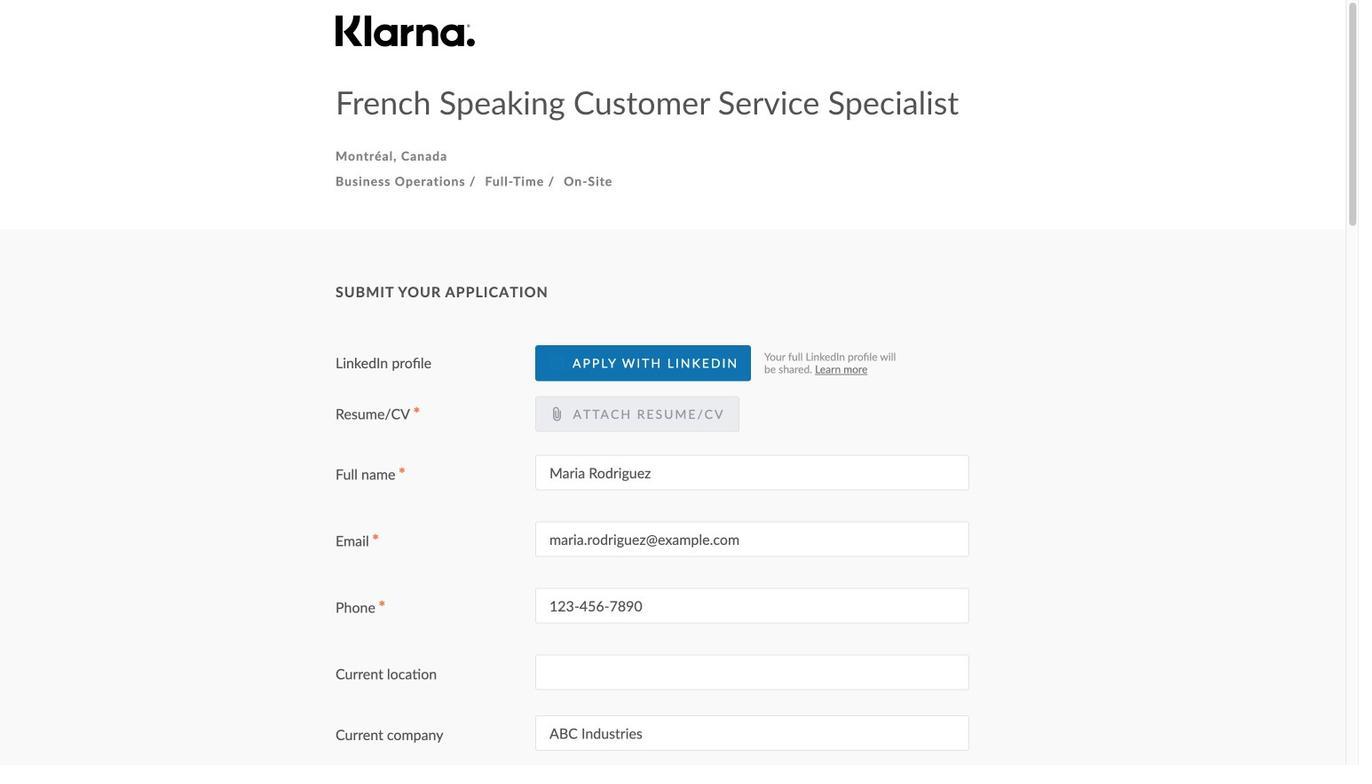 Task type: vqa. For each thing, say whether or not it's contained in the screenshot.
Klarna logo
yes



Task type: locate. For each thing, give the bounding box(es) containing it.
None email field
[[535, 522, 970, 557]]

paperclip image
[[550, 407, 564, 421]]

klarna logo image
[[336, 16, 475, 47]]

None text field
[[535, 455, 970, 491], [535, 588, 970, 624], [535, 655, 970, 691], [535, 716, 970, 751], [535, 455, 970, 491], [535, 588, 970, 624], [535, 655, 970, 691], [535, 716, 970, 751]]



